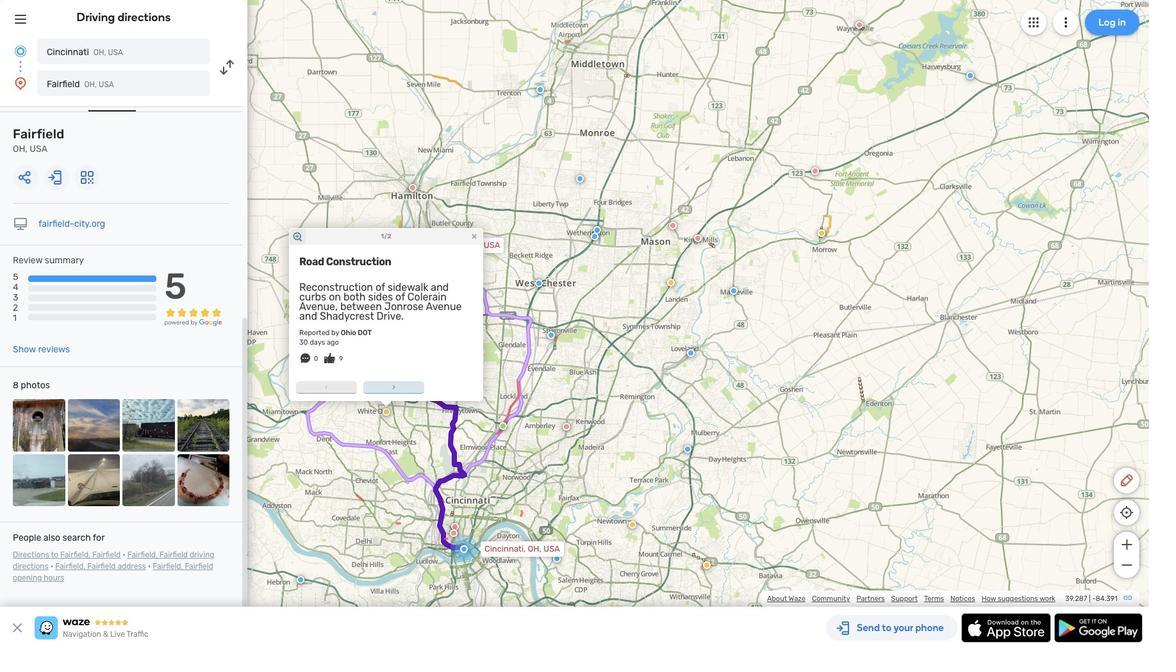 Task type: vqa. For each thing, say whether or not it's contained in the screenshot.
9m
no



Task type: describe. For each thing, give the bounding box(es) containing it.
partners
[[857, 595, 885, 603]]

image 5 of fairfield, fairfield image
[[13, 454, 65, 506]]

usa down starting point button
[[30, 144, 47, 154]]

fairfield, oh, usa
[[433, 240, 500, 250]]

0 horizontal spatial hazard image
[[629, 521, 636, 529]]

2
[[13, 303, 18, 314]]

39.287 | -84.391
[[1065, 595, 1118, 603]]

84.391
[[1096, 595, 1118, 603]]

fairfield inside fairfield, fairfield driving directions
[[160, 551, 188, 560]]

starting point button
[[13, 90, 69, 110]]

navigation
[[63, 630, 101, 639]]

1 horizontal spatial and
[[431, 281, 449, 294]]

terms link
[[924, 595, 944, 603]]

road construction
[[299, 256, 391, 268]]

both
[[343, 291, 366, 303]]

community
[[812, 595, 850, 603]]

search
[[63, 533, 91, 544]]

image 1 of fairfield, fairfield image
[[13, 399, 65, 452]]

×
[[471, 230, 477, 242]]

9
[[339, 355, 343, 363]]

8
[[13, 380, 19, 391]]

× link
[[469, 230, 480, 242]]

fairfield, for fairfield, fairfield address
[[55, 562, 86, 571]]

avenue
[[426, 301, 462, 313]]

review summary
[[13, 255, 84, 266]]

usa right × link
[[484, 240, 500, 250]]

work
[[1040, 595, 1056, 603]]

directions to fairfield, fairfield link
[[13, 551, 121, 560]]

dot
[[358, 329, 372, 337]]

fairfield, for fairfield, oh, usa
[[433, 240, 466, 250]]

1 vertical spatial police image
[[536, 86, 544, 94]]

notices link
[[951, 595, 975, 603]]

directions inside fairfield, fairfield driving directions
[[13, 562, 49, 571]]

oh, inside 'cincinnati oh, usa'
[[93, 48, 106, 57]]

about
[[767, 595, 787, 603]]

image 2 of fairfield, fairfield image
[[68, 399, 120, 452]]

about waze link
[[767, 595, 806, 603]]

cincinnati, oh, usa
[[485, 544, 560, 554]]

fairfield-city.org
[[38, 219, 105, 229]]

photos
[[21, 380, 50, 391]]

support
[[891, 595, 918, 603]]

live
[[110, 630, 125, 639]]

on
[[329, 291, 341, 303]]

&
[[103, 630, 108, 639]]

fairfield, for fairfield, fairfield driving directions
[[127, 551, 158, 560]]

30
[[299, 338, 308, 347]]

link image
[[1123, 593, 1133, 603]]

|
[[1089, 595, 1091, 603]]

1 horizontal spatial hazard image
[[667, 279, 675, 287]]

usa right cincinnati, at the left
[[543, 544, 560, 554]]

support link
[[891, 595, 918, 603]]

community link
[[812, 595, 850, 603]]

fairfield, for fairfield, fairfield opening hours
[[153, 562, 183, 571]]

0 horizontal spatial of
[[376, 281, 385, 294]]

0 vertical spatial fairfield oh, usa
[[47, 79, 114, 90]]

computer image
[[13, 217, 28, 232]]

1 horizontal spatial directions
[[118, 10, 171, 24]]

how
[[982, 595, 996, 603]]

image 8 of fairfield, fairfield image
[[177, 454, 229, 506]]

reconstruction of sidewalk and curbs on both sides of colerain avenue, between jonrose avenue and shadycrest drive. reported by ohio dot 30 days ago
[[299, 281, 462, 347]]

image 4 of fairfield, fairfield image
[[177, 399, 229, 452]]

drive.
[[377, 310, 404, 322]]

5 for 5
[[164, 265, 187, 308]]

construction
[[326, 256, 391, 268]]

fairfield, down search
[[60, 551, 90, 560]]

sides
[[368, 291, 393, 303]]

ohio
[[341, 329, 356, 337]]

avenue,
[[299, 301, 338, 313]]

fairfield, fairfield opening hours
[[13, 562, 213, 583]]

zoom out image
[[1119, 558, 1135, 573]]

curbs
[[299, 291, 326, 303]]

driving
[[77, 10, 115, 24]]

3
[[13, 292, 18, 303]]

review
[[13, 255, 43, 266]]

days
[[310, 338, 325, 347]]

sidewalk
[[388, 281, 428, 294]]

destination
[[88, 90, 136, 101]]

people
[[13, 533, 41, 544]]

how suggestions work link
[[982, 595, 1056, 603]]

cincinnati,
[[485, 544, 526, 554]]

5 4 3 2 1
[[13, 272, 18, 324]]

summary
[[45, 255, 84, 266]]



Task type: locate. For each thing, give the bounding box(es) containing it.
2 vertical spatial hazard image
[[703, 561, 711, 569]]

8 photos
[[13, 380, 50, 391]]

fairfield, down directions to fairfield, fairfield link
[[55, 562, 86, 571]]

opening
[[13, 574, 42, 583]]

city.org
[[74, 219, 105, 229]]

0 vertical spatial police image
[[967, 72, 974, 79]]

hazard image
[[667, 279, 675, 287], [629, 521, 636, 529], [703, 561, 711, 569]]

usa
[[108, 48, 123, 57], [99, 80, 114, 89], [30, 144, 47, 154], [484, 240, 500, 250], [543, 544, 560, 554]]

fairfield, left ×
[[433, 240, 466, 250]]

to
[[51, 551, 58, 560]]

by
[[331, 329, 339, 337]]

5 for 5 4 3 2 1
[[13, 272, 18, 283]]

for
[[93, 533, 105, 544]]

driving
[[190, 551, 214, 560]]

police image
[[576, 175, 584, 183], [594, 226, 601, 234], [591, 233, 599, 240], [535, 279, 543, 287], [730, 287, 738, 295], [547, 331, 555, 339], [687, 349, 695, 357], [684, 445, 692, 453], [553, 555, 561, 563]]

1 horizontal spatial police image
[[536, 86, 544, 94]]

and up avenue
[[431, 281, 449, 294]]

fairfield oh, usa down starting point button
[[13, 126, 64, 154]]

cincinnati oh, usa
[[47, 47, 123, 58]]

1 horizontal spatial of
[[396, 291, 405, 303]]

current location image
[[13, 44, 28, 59]]

1 vertical spatial fairfield oh, usa
[[13, 126, 64, 154]]

directions
[[118, 10, 171, 24], [13, 562, 49, 571]]

chevron left image
[[321, 382, 332, 392]]

reviews
[[38, 344, 70, 355]]

show
[[13, 344, 36, 355]]

0 vertical spatial and
[[431, 281, 449, 294]]

about waze community partners support terms notices how suggestions work
[[767, 595, 1056, 603]]

fairfield, right the address
[[153, 562, 183, 571]]

5 inside 5 4 3 2 1
[[13, 272, 18, 283]]

fairfield, fairfield opening hours link
[[13, 562, 213, 583]]

39.287
[[1065, 595, 1087, 603]]

road
[[299, 256, 324, 268]]

1 horizontal spatial 5
[[164, 265, 187, 308]]

directions down directions
[[13, 562, 49, 571]]

ago
[[327, 338, 339, 347]]

fairfield
[[47, 79, 80, 90], [13, 126, 64, 142], [92, 551, 121, 560], [160, 551, 188, 560], [87, 562, 116, 571], [185, 562, 213, 571]]

traffic
[[127, 630, 148, 639]]

oh,
[[93, 48, 106, 57], [84, 80, 97, 89], [13, 144, 27, 154], [468, 240, 482, 250], [528, 544, 541, 554]]

4
[[13, 282, 18, 293]]

5
[[164, 265, 187, 308], [13, 272, 18, 283]]

suggestions
[[998, 595, 1038, 603]]

chit chat image
[[499, 422, 507, 430]]

fairfield, fairfield driving directions link
[[13, 551, 214, 571]]

image 3 of fairfield, fairfield image
[[122, 399, 175, 452]]

location image
[[13, 76, 28, 91]]

fairfield, fairfield driving directions
[[13, 551, 214, 571]]

of up between
[[376, 281, 385, 294]]

point
[[48, 90, 69, 101]]

0
[[314, 355, 318, 363]]

1 vertical spatial hazard image
[[629, 521, 636, 529]]

show reviews
[[13, 344, 70, 355]]

fairfield, up the address
[[127, 551, 158, 560]]

directions right driving
[[118, 10, 171, 24]]

hazard image
[[818, 229, 826, 237]]

between
[[340, 301, 382, 313]]

2 vertical spatial police image
[[297, 576, 304, 584]]

shadycrest
[[320, 310, 374, 322]]

zoom in image
[[1119, 537, 1135, 552]]

fairfield oh, usa
[[47, 79, 114, 90], [13, 126, 64, 154]]

and up reported
[[299, 310, 317, 322]]

notices
[[951, 595, 975, 603]]

starting point
[[13, 90, 69, 101]]

fairfield, inside fairfield, fairfield driving directions
[[127, 551, 158, 560]]

terms
[[924, 595, 944, 603]]

directions
[[13, 551, 49, 560]]

fairfield, fairfield address
[[55, 562, 146, 571]]

reported
[[299, 329, 330, 337]]

1/2
[[381, 233, 391, 240]]

fairfield-city.org link
[[38, 219, 105, 229]]

driving directions
[[77, 10, 171, 24]]

waze
[[789, 595, 806, 603]]

0 vertical spatial hazard image
[[667, 279, 675, 287]]

2 horizontal spatial hazard image
[[703, 561, 711, 569]]

image 7 of fairfield, fairfield image
[[122, 454, 175, 506]]

-
[[1092, 595, 1096, 603]]

fairfield, fairfield address link
[[55, 562, 146, 571]]

navigation & live traffic
[[63, 630, 148, 639]]

usa up destination
[[99, 80, 114, 89]]

fairfield, inside fairfield, fairfield opening hours
[[153, 562, 183, 571]]

1 vertical spatial directions
[[13, 562, 49, 571]]

fairfield,
[[433, 240, 466, 250], [60, 551, 90, 560], [127, 551, 158, 560], [55, 562, 86, 571], [153, 562, 183, 571]]

of right sides
[[396, 291, 405, 303]]

and
[[431, 281, 449, 294], [299, 310, 317, 322]]

chevron right image
[[389, 382, 399, 392]]

x image
[[10, 620, 25, 636]]

1
[[13, 313, 17, 324]]

people also search for
[[13, 533, 105, 544]]

0 horizontal spatial directions
[[13, 562, 49, 571]]

starting
[[13, 90, 46, 101]]

pencil image
[[1119, 473, 1134, 488]]

destination button
[[88, 90, 136, 112]]

2 horizontal spatial police image
[[967, 72, 974, 79]]

image 6 of fairfield, fairfield image
[[68, 454, 120, 506]]

reconstruction
[[299, 281, 373, 294]]

directions to fairfield, fairfield
[[13, 551, 121, 560]]

cincinnati
[[47, 47, 89, 58]]

road closed image
[[811, 167, 819, 175], [409, 184, 417, 192], [669, 222, 677, 229], [563, 423, 570, 431]]

partners link
[[857, 595, 885, 603]]

jonrose
[[384, 301, 424, 313]]

1 vertical spatial and
[[299, 310, 317, 322]]

0 horizontal spatial and
[[299, 310, 317, 322]]

usa down driving directions
[[108, 48, 123, 57]]

fairfield-
[[38, 219, 74, 229]]

0 horizontal spatial police image
[[297, 576, 304, 584]]

fairfield oh, usa up point
[[47, 79, 114, 90]]

usa inside 'cincinnati oh, usa'
[[108, 48, 123, 57]]

0 vertical spatial directions
[[118, 10, 171, 24]]

fairfield inside fairfield, fairfield opening hours
[[185, 562, 213, 571]]

also
[[43, 533, 60, 544]]

colerain
[[408, 291, 447, 303]]

0 horizontal spatial 5
[[13, 272, 18, 283]]

police image
[[967, 72, 974, 79], [536, 86, 544, 94], [297, 576, 304, 584]]

address
[[118, 562, 146, 571]]

road closed image
[[856, 21, 863, 29], [694, 235, 702, 242], [451, 523, 459, 531], [450, 529, 458, 537]]



